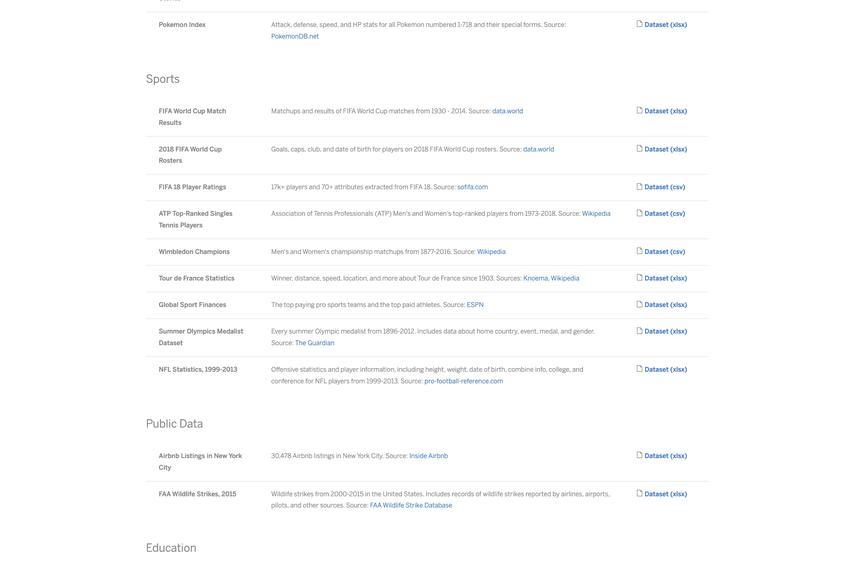 Task type: vqa. For each thing, say whether or not it's contained in the screenshot.
Workbook thumbnail
no



Task type: locate. For each thing, give the bounding box(es) containing it.
club,
[[308, 145, 322, 153]]

0 horizontal spatial the
[[271, 301, 283, 309]]

2 horizontal spatial wikipedia
[[583, 210, 611, 218]]

0 vertical spatial for
[[379, 21, 388, 29]]

results
[[159, 119, 182, 127]]

1 horizontal spatial wildlife
[[271, 490, 293, 498]]

tennis down 70+
[[314, 210, 333, 218]]

date
[[336, 145, 349, 153], [470, 366, 483, 373]]

1 dataset ( xlsx ) from the top
[[645, 21, 688, 29]]

8 xlsx from the top
[[673, 452, 685, 460]]

5 ( from the top
[[671, 210, 673, 218]]

2 pokemon from the left
[[397, 21, 425, 29]]

17k+ players and 70+ attributes extracted from fifa 18. source: sofifa.com
[[271, 183, 488, 191]]

1 pokemon from the left
[[159, 21, 188, 29]]

1 vertical spatial tennis
[[159, 222, 179, 229]]

source: down 2000-
[[346, 502, 369, 509]]

0 horizontal spatial wikipedia link
[[478, 248, 506, 256]]

2 horizontal spatial wildlife
[[383, 502, 405, 509]]

2 xlsx from the top
[[673, 107, 685, 115]]

includes inside wildlife strikes from 2000-2015 in the united states. includes records of wildlife strikes reported by airlines, airports, pilots, and other sources. source:
[[426, 490, 451, 498]]

of left birth,
[[484, 366, 490, 373]]

new inside airbnb listings in new york city
[[214, 452, 227, 460]]

1 horizontal spatial new
[[343, 452, 356, 460]]

airlines,
[[562, 490, 584, 498]]

10 ( from the top
[[671, 366, 673, 373]]

0 horizontal spatial wildlife
[[172, 490, 195, 498]]

nfl down statistics
[[315, 377, 327, 385]]

1 csv from the top
[[673, 183, 683, 191]]

2015 inside wildlife strikes from 2000-2015 in the united states. includes records of wildlife strikes reported by airlines, airports, pilots, and other sources. source:
[[350, 490, 364, 498]]

espn
[[467, 301, 484, 309]]

6 dataset ( xlsx ) from the top
[[645, 328, 688, 335]]

weight,
[[447, 366, 468, 373]]

player
[[341, 366, 359, 373]]

1 horizontal spatial pokemon
[[397, 21, 425, 29]]

) for ,
[[685, 275, 688, 282]]

1999- down 'information,'
[[367, 377, 384, 385]]

1 horizontal spatial strikes
[[505, 490, 525, 498]]

) for association of tennis professionals (atp) men's and women's top-ranked players from 1973-2018. source: wikipedia
[[683, 210, 686, 218]]

and up distance,
[[291, 248, 302, 256]]

1 horizontal spatial nfl
[[315, 377, 327, 385]]

0 vertical spatial wikipedia
[[583, 210, 611, 218]]

knoema
[[524, 275, 549, 282]]

offensive
[[271, 366, 299, 373]]

matchups
[[374, 248, 404, 256]]

fifa right results at top
[[343, 107, 356, 115]]

dataset ( xlsx ) for ,
[[645, 275, 688, 282]]

paid
[[403, 301, 415, 309]]

the for the guardian
[[295, 339, 306, 347]]

sport
[[180, 301, 198, 309]]

1 vertical spatial the
[[372, 490, 382, 498]]

cup left rosters.
[[463, 145, 475, 153]]

fifa inside 2018 fifa world cup rosters
[[176, 145, 189, 153]]

matchups and results of fifa world cup matches from 1930 - 2014. source: data.world
[[271, 107, 524, 115]]

airbnb right 30,478
[[293, 452, 313, 460]]

4 xlsx from the top
[[673, 275, 685, 282]]

2 strikes from the left
[[505, 490, 525, 498]]

0 vertical spatial wikipedia link
[[583, 210, 611, 218]]

fifa up results
[[159, 107, 172, 115]]

1 horizontal spatial 2015
[[350, 490, 364, 498]]

tour up "global" at the bottom left
[[159, 275, 173, 282]]

1 xlsx from the top
[[673, 21, 685, 29]]

for right the birth
[[373, 145, 381, 153]]

1 2018 from the left
[[159, 145, 174, 153]]

5 xlsx from the top
[[673, 301, 685, 309]]

( for goals, caps, club, and date of birth for players on 2018 fifa world cup rosters. source: data.world
[[671, 145, 673, 153]]

csv for sofifa.com
[[673, 183, 683, 191]]

from down the player
[[351, 377, 365, 385]]

data.world
[[493, 107, 524, 115], [524, 145, 555, 153]]

sports
[[328, 301, 347, 309]]

1 horizontal spatial date
[[470, 366, 483, 373]]

0 horizontal spatial top
[[284, 301, 294, 309]]

women's left top-
[[425, 210, 452, 218]]

winner,
[[271, 275, 293, 282]]

wildlife down united
[[383, 502, 405, 509]]

0 vertical spatial 1999-
[[205, 366, 223, 373]]

1 horizontal spatial faa
[[370, 502, 382, 509]]

cup down match
[[210, 145, 222, 153]]

tennis down the "atp" on the left of page
[[159, 222, 179, 229]]

2 vertical spatial for
[[306, 377, 314, 385]]

goals, caps, club, and date of birth for players on 2018 fifa world cup rosters. source: data.world
[[271, 145, 555, 153]]

men's up winner,
[[271, 248, 289, 256]]

men's
[[394, 210, 411, 218], [271, 248, 289, 256]]

0 horizontal spatial about
[[400, 275, 417, 282]]

1 dataset ( csv ) from the top
[[645, 183, 686, 191]]

speed, right defense, at the top left
[[320, 21, 339, 29]]

0 horizontal spatial new
[[214, 452, 227, 460]]

2 vertical spatial dataset ( csv )
[[645, 248, 686, 256]]

1999- right statistics,
[[205, 366, 223, 373]]

0 horizontal spatial wikipedia
[[478, 248, 506, 256]]

players right 17k+
[[287, 183, 308, 191]]

wildlife left the strikes,
[[172, 490, 195, 498]]

2 dataset ( xlsx ) from the top
[[645, 107, 688, 115]]

reported
[[526, 490, 552, 498]]

( for association of tennis professionals (atp) men's and women's top-ranked players from 1973-2018. source: wikipedia
[[671, 210, 673, 218]]

the left paid
[[380, 301, 390, 309]]

1 horizontal spatial about
[[459, 328, 476, 335]]

2018 up rosters
[[159, 145, 174, 153]]

from up "sources."
[[315, 490, 329, 498]]

dataset ( csv ) for players
[[645, 210, 686, 218]]

from left 1896-
[[368, 328, 382, 335]]

0 vertical spatial the
[[271, 301, 283, 309]]

dataset ( xlsx ) for 30,478 airbnb listings in new york city. source: inside airbnb
[[645, 452, 688, 460]]

0 vertical spatial includes
[[418, 328, 442, 335]]

from right extracted
[[395, 183, 409, 191]]

from left 1930
[[416, 107, 430, 115]]

for inside offensive statistics and player information, including height, weight, date of birth, combine info, college, and conference for nfl players from 1999-2013. source:
[[306, 377, 314, 385]]

2 ( from the top
[[671, 107, 673, 115]]

source: down including
[[401, 377, 423, 385]]

1 vertical spatial csv
[[673, 210, 683, 218]]

wikipedia link for association of tennis professionals (atp) men's and women's top-ranked players from 1973-2018. source:
[[583, 210, 611, 218]]

2013.
[[384, 377, 400, 385]]

top-
[[173, 210, 186, 218]]

1 new from the left
[[214, 452, 227, 460]]

top left paying
[[284, 301, 294, 309]]

source: inside every summer olympic medalist from 1896-2012. includes data about home country, event, medal, and gender. source:
[[271, 339, 294, 347]]

speed, left location,
[[323, 275, 342, 282]]

7 ( from the top
[[671, 275, 673, 282]]

world left rosters.
[[444, 145, 461, 153]]

nfl left statistics,
[[159, 366, 171, 373]]

0 horizontal spatial faa
[[159, 490, 171, 498]]

defense,
[[294, 21, 318, 29]]

fifa right on on the top left
[[430, 145, 443, 153]]

since
[[462, 275, 478, 282]]

1 vertical spatial faa
[[370, 502, 382, 509]]

wikipedia
[[583, 210, 611, 218], [478, 248, 506, 256], [551, 275, 580, 282]]

0 vertical spatial csv
[[673, 183, 683, 191]]

attributes
[[335, 183, 364, 191]]

1 horizontal spatial tour
[[418, 275, 431, 282]]

11 ( from the top
[[671, 452, 673, 460]]

conference
[[271, 377, 304, 385]]

men's right (atp)
[[394, 210, 411, 218]]

1 vertical spatial data.world link
[[524, 145, 555, 153]]

0 vertical spatial speed,
[[320, 21, 339, 29]]

includes left data at bottom right
[[418, 328, 442, 335]]

wikipedia link for men's and women's championship matchups from 1877-2016. source:
[[478, 248, 506, 256]]

france left statistics
[[183, 275, 204, 282]]

1930
[[432, 107, 446, 115]]

about inside every summer olympic medalist from 1896-2012. includes data about home country, event, medal, and gender. source:
[[459, 328, 476, 335]]

1 horizontal spatial top
[[391, 301, 401, 309]]

0 horizontal spatial france
[[183, 275, 204, 282]]

dataset for 17k+ players and 70+ attributes extracted from fifa 18. source: sofifa.com
[[645, 183, 669, 191]]

1 vertical spatial date
[[470, 366, 483, 373]]

and right the medal,
[[561, 328, 572, 335]]

stats
[[363, 21, 378, 29]]

9 dataset ( xlsx ) from the top
[[645, 490, 688, 498]]

airports,
[[586, 490, 610, 498]]

airbnb right the inside
[[429, 452, 448, 460]]

in inside wildlife strikes from 2000-2015 in the united states. includes records of wildlife strikes reported by airlines, airports, pilots, and other sources. source:
[[365, 490, 371, 498]]

nfl inside offensive statistics and player information, including height, weight, date of birth, combine info, college, and conference for nfl players from 1999-2013. source:
[[315, 377, 327, 385]]

city.
[[371, 452, 384, 460]]

4 ( from the top
[[671, 183, 673, 191]]

0 horizontal spatial 1999-
[[205, 366, 223, 373]]

2 csv from the top
[[673, 210, 683, 218]]

york inside airbnb listings in new york city
[[229, 452, 242, 460]]

0 horizontal spatial pokemon
[[159, 21, 188, 29]]

1 horizontal spatial york
[[357, 452, 370, 460]]

3 dataset ( xlsx ) from the top
[[645, 145, 688, 153]]

world
[[174, 107, 191, 115], [357, 107, 374, 115], [190, 145, 208, 153], [444, 145, 461, 153]]

1 vertical spatial nfl
[[315, 377, 327, 385]]

18.
[[424, 183, 432, 191]]

date up reference.com
[[470, 366, 483, 373]]

csv
[[673, 183, 683, 191], [673, 210, 683, 218], [673, 248, 683, 256]]

1 vertical spatial 1999-
[[367, 377, 384, 385]]

of left wildlife in the bottom of the page
[[476, 490, 482, 498]]

more
[[383, 275, 398, 282]]

0 vertical spatial data.world link
[[493, 107, 524, 115]]

and right 718
[[474, 21, 485, 29]]

0 horizontal spatial tennis
[[159, 222, 179, 229]]

source: inside wildlife strikes from 2000-2015 in the united states. includes records of wildlife strikes reported by airlines, airports, pilots, and other sources. source:
[[346, 502, 369, 509]]

0 horizontal spatial airbnb
[[159, 452, 180, 460]]

dataset ( csv )
[[645, 183, 686, 191], [645, 210, 686, 218], [645, 248, 686, 256]]

0 vertical spatial tennis
[[314, 210, 333, 218]]

dataset ( xlsx ) for the top paying pro sports teams and the top paid athletes. source: espn
[[645, 301, 688, 309]]

2 horizontal spatial airbnb
[[429, 452, 448, 460]]

5 dataset ( xlsx ) from the top
[[645, 301, 688, 309]]

3 dataset ( csv ) from the top
[[645, 248, 686, 256]]

speed, for defense,
[[320, 21, 339, 29]]

world up results
[[174, 107, 191, 115]]

fifa up rosters
[[176, 145, 189, 153]]

atp
[[159, 210, 171, 218]]

0 horizontal spatial nfl
[[159, 366, 171, 373]]

tour down 1877-
[[418, 275, 431, 282]]

1 horizontal spatial men's
[[394, 210, 411, 218]]

for down statistics
[[306, 377, 314, 385]]

from inside offensive statistics and player information, including height, weight, date of birth, combine info, college, and conference for nfl players from 1999-2013. source:
[[351, 377, 365, 385]]

2015 right the strikes,
[[222, 490, 237, 498]]

source: right forms.
[[544, 21, 567, 29]]

3 xlsx from the top
[[673, 145, 685, 153]]

dataset ( xlsx ) for matchups and results of fifa world cup matches from 1930 - 2014. source: data.world
[[645, 107, 688, 115]]

reference.com
[[462, 377, 504, 385]]

france
[[183, 275, 204, 282], [441, 275, 461, 282]]

0 horizontal spatial york
[[229, 452, 242, 460]]

1 horizontal spatial the
[[295, 339, 306, 347]]

strikes,
[[197, 490, 220, 498]]

8 ( from the top
[[671, 301, 673, 309]]

tour
[[159, 275, 173, 282], [418, 275, 431, 282]]

2 horizontal spatial wikipedia link
[[583, 210, 611, 218]]

0 horizontal spatial tour
[[159, 275, 173, 282]]

) for matchups and results of fifa world cup matches from 1930 - 2014. source: data.world
[[685, 107, 688, 115]]

1 horizontal spatial 1999-
[[367, 377, 384, 385]]

1896-
[[384, 328, 400, 335]]

xlsx for ,
[[673, 275, 685, 282]]

1 horizontal spatial france
[[441, 275, 461, 282]]

) for 17k+ players and 70+ attributes extracted from fifa 18. source: sofifa.com
[[683, 183, 686, 191]]

strikes up other
[[294, 490, 314, 498]]

and inside every summer olympic medalist from 1896-2012. includes data about home country, event, medal, and gender. source:
[[561, 328, 572, 335]]

1 de from the left
[[174, 275, 182, 282]]

top
[[284, 301, 294, 309], [391, 301, 401, 309]]

of right results at top
[[336, 107, 342, 115]]

source: right 2014.
[[469, 107, 491, 115]]

sources:
[[497, 275, 522, 282]]

2018 right on on the top left
[[414, 145, 429, 153]]

database
[[425, 502, 453, 509]]

2 horizontal spatial in
[[365, 490, 371, 498]]

source: right 2018.
[[559, 210, 581, 218]]

de down wimbledon
[[174, 275, 182, 282]]

and left other
[[291, 502, 302, 509]]

source: left espn 'link'
[[443, 301, 466, 309]]

2 2015 from the left
[[350, 490, 364, 498]]

date left the birth
[[336, 145, 349, 153]]

faa down city
[[159, 490, 171, 498]]

the
[[271, 301, 283, 309], [295, 339, 306, 347]]

of inside wildlife strikes from 2000-2015 in the united states. includes records of wildlife strikes reported by airlines, airports, pilots, and other sources. source:
[[476, 490, 482, 498]]

2015 left united
[[350, 490, 364, 498]]

1 vertical spatial the
[[295, 339, 306, 347]]

their
[[487, 21, 500, 29]]

0 horizontal spatial date
[[336, 145, 349, 153]]

0 horizontal spatial strikes
[[294, 490, 314, 498]]

0 vertical spatial dataset ( csv )
[[645, 183, 686, 191]]

2 vertical spatial wikipedia
[[551, 275, 580, 282]]

2 york from the left
[[357, 452, 370, 460]]

0 horizontal spatial in
[[207, 452, 212, 460]]

( for the top paying pro sports teams and the top paid athletes. source: espn
[[671, 301, 673, 309]]

dataset for men's and women's championship matchups from 1877-2016. source: wikipedia
[[645, 248, 669, 256]]

home
[[477, 328, 494, 335]]

1 york from the left
[[229, 452, 242, 460]]

2 de from the left
[[432, 275, 440, 282]]

1 vertical spatial about
[[459, 328, 476, 335]]

1 vertical spatial wikipedia link
[[478, 248, 506, 256]]

speed, inside attack, defense, speed, and hp stats for all pokemon numbered 1-718 and their special forms. source: pokemondb.net
[[320, 21, 339, 29]]

event,
[[521, 328, 539, 335]]

women's up distance,
[[303, 248, 330, 256]]

1 vertical spatial men's
[[271, 248, 289, 256]]

and right club,
[[323, 145, 334, 153]]

0 vertical spatial women's
[[425, 210, 452, 218]]

airbnb up city
[[159, 452, 180, 460]]

the left united
[[372, 490, 382, 498]]

3 csv from the top
[[673, 248, 683, 256]]

) for men's and women's championship matchups from 1877-2016. source: wikipedia
[[683, 248, 686, 256]]

18
[[174, 183, 181, 191]]

strikes
[[294, 490, 314, 498], [505, 490, 525, 498]]

1 vertical spatial for
[[373, 145, 381, 153]]

matches
[[389, 107, 415, 115]]

all
[[389, 21, 396, 29]]

1 horizontal spatial de
[[432, 275, 440, 282]]

1 horizontal spatial wikipedia
[[551, 275, 580, 282]]

0 horizontal spatial 2015
[[222, 490, 237, 498]]

faa left strike
[[370, 502, 382, 509]]

dataset inside summer olympics medalist dataset
[[159, 339, 183, 347]]

0 horizontal spatial de
[[174, 275, 182, 282]]

2 dataset ( csv ) from the top
[[645, 210, 686, 218]]

for left all
[[379, 21, 388, 29]]

1 top from the left
[[284, 301, 294, 309]]

3 airbnb from the left
[[429, 452, 448, 460]]

players inside offensive statistics and player information, including height, weight, date of birth, combine info, college, and conference for nfl players from 1999-2013. source:
[[329, 377, 350, 385]]

2 vertical spatial csv
[[673, 248, 683, 256]]

wildlife for faa wildlife strikes, 2015
[[172, 490, 195, 498]]

and left hp
[[341, 21, 352, 29]]

top left paid
[[391, 301, 401, 309]]

from
[[416, 107, 430, 115], [395, 183, 409, 191], [510, 210, 524, 218], [406, 248, 420, 256], [368, 328, 382, 335], [351, 377, 365, 385], [315, 490, 329, 498]]

the down summer
[[295, 339, 306, 347]]

and right "college,"
[[573, 366, 584, 373]]

dataset for 30,478 airbnb listings in new york city. source: inside airbnb
[[645, 452, 669, 460]]

1 horizontal spatial airbnb
[[293, 452, 313, 460]]

match
[[207, 107, 226, 115]]

0 vertical spatial faa
[[159, 490, 171, 498]]

the for the top paying pro sports teams and the top paid athletes. source: espn
[[271, 301, 283, 309]]

4 dataset ( xlsx ) from the top
[[645, 275, 688, 282]]

speed, for distance,
[[323, 275, 342, 282]]

1 vertical spatial women's
[[303, 248, 330, 256]]

global sport finances
[[159, 301, 226, 309]]

0 horizontal spatial 2018
[[159, 145, 174, 153]]

from left 1877-
[[406, 248, 420, 256]]

1 ( from the top
[[671, 21, 673, 29]]

strikes right wildlife in the bottom of the page
[[505, 490, 525, 498]]

cup left match
[[193, 107, 205, 115]]

about right more
[[400, 275, 417, 282]]

wildlife inside wildlife strikes from 2000-2015 in the united states. includes records of wildlife strikes reported by airlines, airports, pilots, and other sources. source:
[[271, 490, 293, 498]]

from inside wildlife strikes from 2000-2015 in the united states. includes records of wildlife strikes reported by airlines, airports, pilots, and other sources. source:
[[315, 490, 329, 498]]

paying
[[295, 301, 315, 309]]

( for ,
[[671, 275, 673, 282]]

pokemondb.net link
[[271, 33, 319, 40]]

1877-
[[421, 248, 436, 256]]

fifa
[[159, 107, 172, 115], [343, 107, 356, 115], [176, 145, 189, 153], [430, 145, 443, 153], [159, 183, 172, 191], [410, 183, 423, 191]]

players down the player
[[329, 377, 350, 385]]

and left the player
[[328, 366, 339, 373]]

2018
[[159, 145, 174, 153], [414, 145, 429, 153]]

york
[[229, 452, 242, 460], [357, 452, 370, 460]]

pokemon left index
[[159, 21, 188, 29]]

1 vertical spatial includes
[[426, 490, 451, 498]]

wildlife up pilots,
[[271, 490, 293, 498]]

1 horizontal spatial women's
[[425, 210, 452, 218]]

for inside attack, defense, speed, and hp stats for all pokemon numbered 1-718 and their special forms. source: pokemondb.net
[[379, 21, 388, 29]]

includes up database
[[426, 490, 451, 498]]

faa wildlife strikes, 2015
[[159, 490, 237, 498]]

1 horizontal spatial 2018
[[414, 145, 429, 153]]

singles
[[210, 210, 233, 218]]

top-
[[453, 210, 465, 218]]

1 vertical spatial speed,
[[323, 275, 342, 282]]

1 horizontal spatial wikipedia link
[[551, 275, 580, 282]]

0 vertical spatial date
[[336, 145, 349, 153]]

world down fifa world cup match results
[[190, 145, 208, 153]]

1 vertical spatial dataset ( csv )
[[645, 210, 686, 218]]

)
[[685, 21, 688, 29], [685, 107, 688, 115], [685, 145, 688, 153], [683, 183, 686, 191], [683, 210, 686, 218], [683, 248, 686, 256], [685, 275, 688, 282], [685, 301, 688, 309], [685, 328, 688, 335], [685, 366, 688, 373], [685, 452, 688, 460], [685, 490, 688, 498]]

listings
[[314, 452, 335, 460]]

source: down every
[[271, 339, 294, 347]]

distance,
[[295, 275, 321, 282]]

extracted
[[365, 183, 393, 191]]

the guardian link
[[295, 339, 335, 347]]

de up athletes.
[[432, 275, 440, 282]]

about right data at bottom right
[[459, 328, 476, 335]]

ranked
[[186, 210, 209, 218]]

college,
[[549, 366, 571, 373]]

2 top from the left
[[391, 301, 401, 309]]

source: inside attack, defense, speed, and hp stats for all pokemon numbered 1-718 and their special forms. source: pokemondb.net
[[544, 21, 567, 29]]

3 ( from the top
[[671, 145, 673, 153]]

6 ( from the top
[[671, 248, 673, 256]]

8 dataset ( xlsx ) from the top
[[645, 452, 688, 460]]

2015
[[222, 490, 237, 498], [350, 490, 364, 498]]

1 airbnb from the left
[[159, 452, 180, 460]]

2 2018 from the left
[[414, 145, 429, 153]]

30,478
[[271, 452, 292, 460]]

0 vertical spatial data.world
[[493, 107, 524, 115]]

2 vertical spatial wikipedia link
[[551, 275, 580, 282]]

pokemon right all
[[397, 21, 425, 29]]



Task type: describe. For each thing, give the bounding box(es) containing it.
teams
[[348, 301, 366, 309]]

data.world link for matchups and results of fifa world cup matches from 1930 - 2014. source:
[[493, 107, 524, 115]]

of inside offensive statistics and player information, including height, weight, date of birth, combine info, college, and conference for nfl players from 1999-2013. source:
[[484, 366, 490, 373]]

0 vertical spatial the
[[380, 301, 390, 309]]

xlsx for 30,478 airbnb listings in new york city. source: inside airbnb
[[673, 452, 685, 460]]

0 vertical spatial nfl
[[159, 366, 171, 373]]

olympic
[[315, 328, 340, 335]]

guardian
[[308, 339, 335, 347]]

faa for faa wildlife strikes, 2015
[[159, 490, 171, 498]]

date inside offensive statistics and player information, including height, weight, date of birth, combine info, college, and conference for nfl players from 1999-2013. source:
[[470, 366, 483, 373]]

goals,
[[271, 145, 290, 153]]

tennis inside atp top-ranked singles tennis players
[[159, 222, 179, 229]]

world inside fifa world cup match results
[[174, 107, 191, 115]]

wimbledon champions
[[159, 248, 230, 256]]

dataset ( xlsx ) for goals, caps, club, and date of birth for players on 2018 fifa world cup rosters. source: data.world
[[645, 145, 688, 153]]

pokemon inside attack, defense, speed, and hp stats for all pokemon numbered 1-718 and their special forms. source: pokemondb.net
[[397, 21, 425, 29]]

( for 17k+ players and 70+ attributes extracted from fifa 18. source: sofifa.com
[[671, 183, 673, 191]]

2 france from the left
[[441, 275, 461, 282]]

30,478 airbnb listings in new york city. source: inside airbnb
[[271, 452, 448, 460]]

rosters.
[[476, 145, 498, 153]]

2 airbnb from the left
[[293, 452, 313, 460]]

medal,
[[540, 328, 560, 335]]

( for men's and women's championship matchups from 1877-2016. source: wikipedia
[[671, 248, 673, 256]]

results
[[315, 107, 335, 115]]

1 strikes from the left
[[294, 490, 314, 498]]

fifa inside fifa world cup match results
[[159, 107, 172, 115]]

pro-football-reference.com
[[425, 377, 504, 385]]

olympics
[[187, 328, 216, 335]]

data.world link for goals, caps, club, and date of birth for players on 2018 fifa world cup rosters. source:
[[524, 145, 555, 153]]

6 xlsx from the top
[[673, 328, 685, 335]]

wimbledon
[[159, 248, 194, 256]]

data
[[444, 328, 457, 335]]

finances
[[199, 301, 226, 309]]

football-
[[437, 377, 462, 385]]

sports
[[146, 72, 180, 85]]

dataset ( xlsx ) for attack, defense, speed, and hp stats for all pokemon numbered 1-718 and their special forms. source: pokemondb.net
[[645, 21, 688, 29]]

index
[[189, 21, 206, 29]]

rosters
[[159, 157, 182, 165]]

fifa left 18.
[[410, 183, 423, 191]]

states.
[[404, 490, 425, 498]]

includes inside every summer olympic medalist from 1896-2012. includes data about home country, event, medal, and gender. source:
[[418, 328, 442, 335]]

source: right city.
[[386, 452, 408, 460]]

1 france from the left
[[183, 275, 204, 282]]

dataset ( csv ) for sofifa.com
[[645, 183, 686, 191]]

( for attack, defense, speed, and hp stats for all pokemon numbered 1-718 and their special forms. source: pokemondb.net
[[671, 21, 673, 29]]

-
[[448, 107, 450, 115]]

and left results at top
[[302, 107, 313, 115]]

knoema link
[[524, 275, 549, 282]]

1973-
[[525, 210, 541, 218]]

wikipedia for 2018.
[[583, 210, 611, 218]]

other
[[303, 502, 319, 509]]

12 ( from the top
[[671, 490, 673, 498]]

medalist
[[217, 328, 243, 335]]

) for the top paying pro sports teams and the top paid athletes. source: espn
[[685, 301, 688, 309]]

faa for faa wildlife strike database
[[370, 502, 382, 509]]

source: right 18.
[[434, 183, 456, 191]]

attack, defense, speed, and hp stats for all pokemon numbered 1-718 and their special forms. source: pokemondb.net
[[271, 21, 567, 40]]

( for 30,478 airbnb listings in new york city. source: inside airbnb
[[671, 452, 673, 460]]

0 horizontal spatial women's
[[303, 248, 330, 256]]

medalist
[[341, 328, 367, 335]]

1 vertical spatial wikipedia
[[478, 248, 506, 256]]

of left the birth
[[350, 145, 356, 153]]

tour de france statistics
[[159, 275, 235, 282]]

9 ( from the top
[[671, 328, 673, 335]]

xlsx for goals, caps, club, and date of birth for players on 2018 fifa world cup rosters. source: data.world
[[673, 145, 685, 153]]

ratings
[[203, 183, 226, 191]]

pro
[[316, 301, 326, 309]]

statistics
[[300, 366, 327, 373]]

wildlife for faa wildlife strike database
[[383, 502, 405, 509]]

airbnb listings in new york city
[[159, 452, 242, 471]]

in inside airbnb listings in new york city
[[207, 452, 212, 460]]

hp
[[353, 21, 362, 29]]

0 vertical spatial men's
[[394, 210, 411, 218]]

) for goals, caps, club, and date of birth for players on 2018 fifa world cup rosters. source: data.world
[[685, 145, 688, 153]]

1-
[[458, 21, 463, 29]]

the inside wildlife strikes from 2000-2015 in the united states. includes records of wildlife strikes reported by airlines, airports, pilots, and other sources. source:
[[372, 490, 382, 498]]

forms.
[[524, 21, 543, 29]]

professionals
[[334, 210, 374, 218]]

caps,
[[291, 145, 306, 153]]

and inside wildlife strikes from 2000-2015 in the united states. includes records of wildlife strikes reported by airlines, airports, pilots, and other sources. source:
[[291, 502, 302, 509]]

dataset for goals, caps, club, and date of birth for players on 2018 fifa world cup rosters. source: data.world
[[645, 145, 669, 153]]

source: inside offensive statistics and player information, including height, weight, date of birth, combine info, college, and conference for nfl players from 1999-2013. source:
[[401, 377, 423, 385]]

) for attack, defense, speed, and hp stats for all pokemon numbered 1-718 and their special forms. source: pokemondb.net
[[685, 21, 688, 29]]

dataset for ,
[[645, 275, 669, 282]]

pilots,
[[271, 502, 289, 509]]

dataset for association of tennis professionals (atp) men's and women's top-ranked players from 1973-2018. source: wikipedia
[[645, 210, 669, 218]]

xlsx for the top paying pro sports teams and the top paid athletes. source: espn
[[673, 301, 685, 309]]

source: right 2016. on the right top
[[454, 248, 476, 256]]

fifa world cup match results
[[159, 107, 226, 127]]

public data
[[146, 417, 203, 430]]

attack,
[[271, 21, 292, 29]]

the guardian
[[295, 339, 335, 347]]

espn link
[[467, 301, 484, 309]]

1 horizontal spatial tennis
[[314, 210, 333, 218]]

athletes.
[[417, 301, 442, 309]]

cup inside 2018 fifa world cup rosters
[[210, 145, 222, 153]]

champions
[[195, 248, 230, 256]]

wildlife strikes from 2000-2015 in the united states. includes records of wildlife strikes reported by airlines, airports, pilots, and other sources. source:
[[271, 490, 610, 509]]

world inside 2018 fifa world cup rosters
[[190, 145, 208, 153]]

and left more
[[370, 275, 381, 282]]

2014.
[[452, 107, 467, 115]]

dataset for attack, defense, speed, and hp stats for all pokemon numbered 1-718 and their special forms. source: pokemondb.net
[[645, 21, 669, 29]]

1 2015 from the left
[[222, 490, 237, 498]]

2 new from the left
[[343, 452, 356, 460]]

7 xlsx from the top
[[673, 366, 685, 373]]

every summer olympic medalist from 1896-2012. includes data about home country, event, medal, and gender. source:
[[271, 328, 595, 347]]

pro-football-reference.com link
[[425, 377, 504, 385]]

including
[[398, 366, 424, 373]]

men's and women's championship matchups from 1877-2016. source: wikipedia
[[271, 248, 506, 256]]

world left matches
[[357, 107, 374, 115]]

wikipedia for knoema
[[551, 275, 580, 282]]

on
[[405, 145, 413, 153]]

united
[[383, 490, 403, 498]]

) for 30,478 airbnb listings in new york city. source: inside airbnb
[[685, 452, 688, 460]]

association of tennis professionals (atp) men's and women's top-ranked players from 1973-2018. source: wikipedia
[[271, 210, 611, 218]]

9 xlsx from the top
[[673, 490, 685, 498]]

global
[[159, 301, 179, 309]]

1999- inside offensive statistics and player information, including height, weight, date of birth, combine info, college, and conference for nfl players from 1999-2013. source:
[[367, 377, 384, 385]]

dataset for matchups and results of fifa world cup matches from 1930 - 2014. source: data.world
[[645, 107, 669, 115]]

combine
[[509, 366, 534, 373]]

pro-
[[425, 377, 437, 385]]

matchups
[[271, 107, 301, 115]]

2 tour from the left
[[418, 275, 431, 282]]

1 vertical spatial data.world
[[524, 145, 555, 153]]

0 horizontal spatial men's
[[271, 248, 289, 256]]

sofifa.com link
[[458, 183, 488, 191]]

from left "1973-"
[[510, 210, 524, 218]]

player
[[182, 183, 201, 191]]

1 horizontal spatial in
[[336, 452, 342, 460]]

every
[[271, 328, 288, 335]]

gender.
[[574, 328, 595, 335]]

records
[[452, 490, 475, 498]]

players right ranked
[[487, 210, 508, 218]]

data
[[180, 417, 203, 430]]

7 dataset ( xlsx ) from the top
[[645, 366, 688, 373]]

from inside every summer olympic medalist from 1896-2012. includes data about home country, event, medal, and gender. source:
[[368, 328, 382, 335]]

faa wildlife strike database
[[370, 502, 453, 509]]

of right association
[[307, 210, 313, 218]]

and right 'teams'
[[368, 301, 379, 309]]

xlsx for attack, defense, speed, and hp stats for all pokemon numbered 1-718 and their special forms. source: pokemondb.net
[[673, 21, 685, 29]]

2018.
[[541, 210, 557, 218]]

cup inside fifa world cup match results
[[193, 107, 205, 115]]

atp top-ranked singles tennis players
[[159, 210, 233, 229]]

cup left matches
[[376, 107, 388, 115]]

dataset for the top paying pro sports teams and the top paid athletes. source: espn
[[645, 301, 669, 309]]

0 vertical spatial about
[[400, 275, 417, 282]]

association
[[271, 210, 306, 218]]

fifa left 18
[[159, 183, 172, 191]]

inside airbnb link
[[410, 452, 448, 460]]

and right (atp)
[[413, 210, 424, 218]]

summer
[[289, 328, 314, 335]]

information,
[[360, 366, 396, 373]]

2018 fifa world cup rosters
[[159, 145, 222, 165]]

xlsx for matchups and results of fifa world cup matches from 1930 - 2014. source: data.world
[[673, 107, 685, 115]]

( for matchups and results of fifa world cup matches from 1930 - 2014. source: data.world
[[671, 107, 673, 115]]

airbnb inside airbnb listings in new york city
[[159, 452, 180, 460]]

pokemon index
[[159, 21, 206, 29]]

special
[[502, 21, 522, 29]]

education
[[146, 541, 197, 555]]

2018 inside 2018 fifa world cup rosters
[[159, 145, 174, 153]]

inside
[[410, 452, 427, 460]]

and left 70+
[[309, 183, 320, 191]]

17k+
[[271, 183, 285, 191]]

1 tour from the left
[[159, 275, 173, 282]]

source: right rosters.
[[500, 145, 522, 153]]

players left on on the top left
[[383, 145, 404, 153]]

by
[[553, 490, 560, 498]]

csv for players
[[673, 210, 683, 218]]

summer
[[159, 328, 185, 335]]



